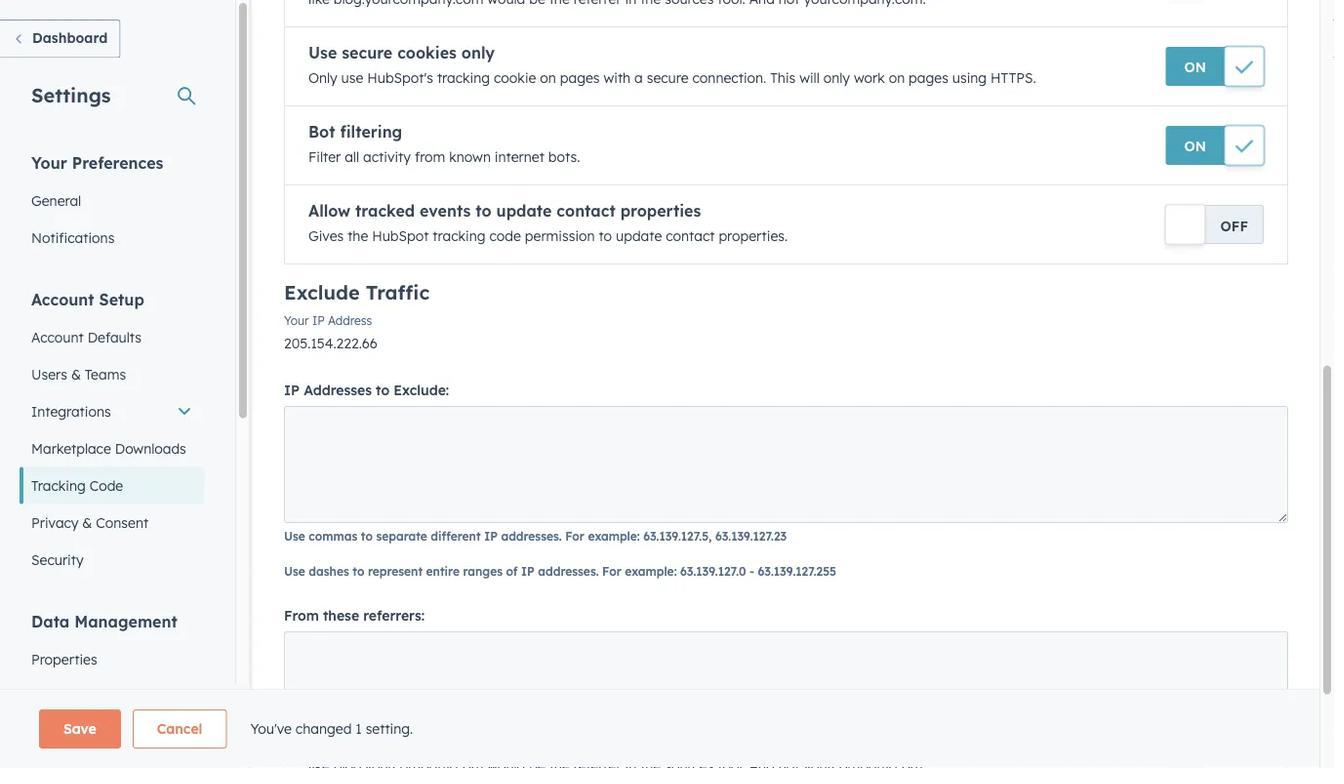 Task type: vqa. For each thing, say whether or not it's contained in the screenshot.
the represent
yes



Task type: locate. For each thing, give the bounding box(es) containing it.
filtering
[[340, 123, 403, 142]]

this
[[771, 70, 796, 87]]

1 horizontal spatial secure
[[647, 70, 689, 87]]

1 vertical spatial contact
[[666, 228, 715, 245]]

secure up use
[[342, 43, 393, 63]]

bot
[[309, 123, 335, 142]]

1 horizontal spatial only
[[824, 70, 850, 87]]

general link
[[20, 182, 204, 219]]

0 horizontal spatial &
[[71, 366, 81, 383]]

for up use dashes to represent entire ranges of ip addresses. for example: 63.139.127.0 - 63.139.127.255
[[566, 529, 585, 544]]

ip up 205.154.222.66
[[312, 314, 325, 329]]

0 vertical spatial use
[[309, 43, 337, 63]]

your
[[31, 153, 67, 172], [284, 314, 309, 329]]

dashboard
[[32, 29, 108, 46]]

only right will
[[824, 70, 850, 87]]

0 horizontal spatial contact
[[557, 202, 616, 221]]

From these referrers: text field
[[284, 632, 1289, 749]]

your preferences element
[[20, 152, 204, 256]]

1 horizontal spatial &
[[82, 514, 92, 531]]

account setup element
[[20, 289, 204, 579]]

users
[[31, 366, 67, 383]]

1 vertical spatial for
[[603, 564, 622, 579]]

on
[[1185, 59, 1207, 76], [1185, 138, 1207, 155]]

addresses. down use commas to separate different ip addresses. for example: 63.139.127.5, 63.139.127.23 on the bottom
[[538, 564, 599, 579]]

pages
[[560, 70, 600, 87], [909, 70, 949, 87]]

update
[[497, 202, 552, 221], [616, 228, 662, 245]]

properties
[[31, 651, 97, 668]]

to
[[476, 202, 492, 221], [599, 228, 612, 245], [376, 382, 390, 399], [361, 529, 373, 544], [353, 564, 365, 579]]

account
[[31, 290, 94, 309], [31, 329, 84, 346]]

63.139.127.255
[[758, 564, 837, 579]]

secure right a
[[647, 70, 689, 87]]

update down properties
[[616, 228, 662, 245]]

contact
[[557, 202, 616, 221], [666, 228, 715, 245]]

ip addresses to exclude:
[[284, 382, 449, 399]]

0 vertical spatial update
[[497, 202, 552, 221]]

dashboard link
[[0, 20, 120, 58]]

example: left 63.139.127.5,
[[588, 529, 640, 544]]

0 horizontal spatial only
[[462, 43, 495, 63]]

ranges
[[463, 564, 503, 579]]

your preferences
[[31, 153, 163, 172]]

ip left addresses
[[284, 382, 300, 399]]

tracking code
[[31, 477, 123, 494]]

0 horizontal spatial pages
[[560, 70, 600, 87]]

pages left with
[[560, 70, 600, 87]]

on
[[540, 70, 556, 87], [889, 70, 905, 87]]

only
[[462, 43, 495, 63], [824, 70, 850, 87]]

0 horizontal spatial on
[[540, 70, 556, 87]]

205.154.222.66
[[284, 335, 378, 353]]

your down exclude at the top of the page
[[284, 314, 309, 329]]

tracking down cookies
[[437, 70, 490, 87]]

to for represent
[[353, 564, 365, 579]]

0 vertical spatial on
[[1185, 59, 1207, 76]]

represent
[[368, 564, 423, 579]]

& right the users
[[71, 366, 81, 383]]

use left dashes
[[284, 564, 305, 579]]

63.139.127.0
[[681, 564, 747, 579]]

2 on from the top
[[1185, 138, 1207, 155]]

privacy
[[31, 514, 79, 531]]

use up only
[[309, 43, 337, 63]]

cancel button
[[133, 710, 227, 749]]

addresses. up of
[[501, 529, 562, 544]]

to right commas
[[361, 529, 373, 544]]

1 on from the top
[[1185, 59, 1207, 76]]

0 vertical spatial your
[[31, 153, 67, 172]]

0 vertical spatial contact
[[557, 202, 616, 221]]

IP Addresses to Exclude: text field
[[284, 407, 1289, 524]]

data management
[[31, 612, 177, 631]]

ip inside exclude traffic your ip address 205.154.222.66
[[312, 314, 325, 329]]

you've
[[250, 721, 292, 738]]

cancel
[[157, 721, 203, 738]]

preferences
[[72, 153, 163, 172]]

your inside exclude traffic your ip address 205.154.222.66
[[284, 314, 309, 329]]

users & teams
[[31, 366, 126, 383]]

update up code
[[497, 202, 552, 221]]

cookie
[[494, 70, 536, 87]]

to left exclude:
[[376, 382, 390, 399]]

tracking inside use secure cookies only only use hubspot's tracking cookie on pages with a secure connection. this will only work on pages using https.
[[437, 70, 490, 87]]

pages left using
[[909, 70, 949, 87]]

use commas to separate different ip addresses. for example: 63.139.127.5, 63.139.127.23
[[284, 529, 787, 544]]

your up general
[[31, 153, 67, 172]]

settings
[[31, 83, 111, 107]]

1 vertical spatial on
[[1185, 138, 1207, 155]]

all
[[345, 149, 359, 166]]

1 horizontal spatial update
[[616, 228, 662, 245]]

1 account from the top
[[31, 290, 94, 309]]

changed
[[296, 721, 352, 738]]

only up cookie
[[462, 43, 495, 63]]

commas
[[309, 529, 358, 544]]

bots.
[[549, 149, 580, 166]]

1 vertical spatial only
[[824, 70, 850, 87]]

&
[[71, 366, 81, 383], [82, 514, 92, 531]]

with
[[604, 70, 631, 87]]

filter
[[309, 149, 341, 166]]

save button
[[39, 710, 121, 749]]

1 horizontal spatial on
[[889, 70, 905, 87]]

example: down 63.139.127.5,
[[625, 564, 677, 579]]

for down use commas to separate different ip addresses. for example: 63.139.127.5, 63.139.127.23 on the bottom
[[603, 564, 622, 579]]

downloads
[[115, 440, 186, 457]]

account for account defaults
[[31, 329, 84, 346]]

0 vertical spatial account
[[31, 290, 94, 309]]

0 horizontal spatial for
[[566, 529, 585, 544]]

contact down properties
[[666, 228, 715, 245]]

1 vertical spatial use
[[284, 529, 305, 544]]

account up account defaults
[[31, 290, 94, 309]]

work
[[854, 70, 885, 87]]

gives
[[309, 228, 344, 245]]

2 account from the top
[[31, 329, 84, 346]]

properties.
[[719, 228, 788, 245]]

on right cookie
[[540, 70, 556, 87]]

1 vertical spatial &
[[82, 514, 92, 531]]

& for users
[[71, 366, 81, 383]]

setup
[[99, 290, 144, 309]]

1 vertical spatial tracking
[[433, 228, 486, 245]]

a
[[635, 70, 643, 87]]

0 vertical spatial tracking
[[437, 70, 490, 87]]

marketplace downloads
[[31, 440, 186, 457]]

internet
[[495, 149, 545, 166]]

1 vertical spatial account
[[31, 329, 84, 346]]

addresses.
[[501, 529, 562, 544], [538, 564, 599, 579]]

exclude:
[[394, 382, 449, 399]]

to right permission
[[599, 228, 612, 245]]

1 vertical spatial your
[[284, 314, 309, 329]]

account for account setup
[[31, 290, 94, 309]]

0 vertical spatial addresses.
[[501, 529, 562, 544]]

2 vertical spatial use
[[284, 564, 305, 579]]

to for separate
[[361, 529, 373, 544]]

& right privacy
[[82, 514, 92, 531]]

properties
[[621, 202, 701, 221]]

code
[[90, 477, 123, 494]]

from these referrers:
[[284, 608, 425, 625]]

tracked
[[355, 202, 415, 221]]

account up the users
[[31, 329, 84, 346]]

allow tracked events to update contact properties gives the hubspot tracking code permission to update contact properties.
[[309, 202, 788, 245]]

management
[[74, 612, 177, 631]]

0 horizontal spatial update
[[497, 202, 552, 221]]

tracking down events
[[433, 228, 486, 245]]

0 horizontal spatial secure
[[342, 43, 393, 63]]

on right work
[[889, 70, 905, 87]]

0 vertical spatial &
[[71, 366, 81, 383]]

secure
[[342, 43, 393, 63], [647, 70, 689, 87]]

0 vertical spatial example:
[[588, 529, 640, 544]]

from
[[415, 149, 446, 166]]

these
[[323, 608, 359, 625]]

using
[[953, 70, 987, 87]]

1 horizontal spatial your
[[284, 314, 309, 329]]

use left commas
[[284, 529, 305, 544]]

2 on from the left
[[889, 70, 905, 87]]

1 horizontal spatial pages
[[909, 70, 949, 87]]

example:
[[588, 529, 640, 544], [625, 564, 677, 579]]

use for dashes
[[284, 564, 305, 579]]

contact up permission
[[557, 202, 616, 221]]

to right dashes
[[353, 564, 365, 579]]

use inside use secure cookies only only use hubspot's tracking cookie on pages with a secure connection. this will only work on pages using https.
[[309, 43, 337, 63]]

known
[[449, 149, 491, 166]]

the
[[348, 228, 368, 245]]



Task type: describe. For each thing, give the bounding box(es) containing it.
save
[[63, 721, 96, 738]]

general
[[31, 192, 81, 209]]

exclude traffic your ip address 205.154.222.66
[[284, 281, 430, 353]]

users & teams link
[[20, 356, 204, 393]]

1 horizontal spatial for
[[603, 564, 622, 579]]

teams
[[85, 366, 126, 383]]

tracking code link
[[20, 467, 204, 504]]

to for exclude:
[[376, 382, 390, 399]]

account setup
[[31, 290, 144, 309]]

use for commas
[[284, 529, 305, 544]]

only
[[309, 70, 338, 87]]

use
[[341, 70, 364, 87]]

notifications
[[31, 229, 115, 246]]

connection.
[[693, 70, 767, 87]]

events
[[420, 202, 471, 221]]

data
[[31, 612, 70, 631]]

separate
[[376, 529, 428, 544]]

1 vertical spatial example:
[[625, 564, 677, 579]]

1
[[356, 721, 362, 738]]

1 on from the left
[[540, 70, 556, 87]]

0 vertical spatial for
[[566, 529, 585, 544]]

account defaults link
[[20, 319, 204, 356]]

use dashes to represent entire ranges of ip addresses. for example: 63.139.127.0 - 63.139.127.255
[[284, 564, 837, 579]]

consent
[[96, 514, 149, 531]]

security
[[31, 551, 84, 568]]

referrers:
[[363, 608, 425, 625]]

ip right "different"
[[484, 529, 498, 544]]

cookies
[[398, 43, 457, 63]]

1 horizontal spatial contact
[[666, 228, 715, 245]]

use for secure
[[309, 43, 337, 63]]

entire
[[426, 564, 460, 579]]

-
[[750, 564, 755, 579]]

63.139.127.5,
[[644, 529, 712, 544]]

address
[[328, 314, 372, 329]]

security link
[[20, 541, 204, 579]]

marketplace downloads link
[[20, 430, 204, 467]]

1 vertical spatial secure
[[647, 70, 689, 87]]

ip right of
[[521, 564, 535, 579]]

https.
[[991, 70, 1037, 87]]

integrations button
[[20, 393, 204, 430]]

activity
[[363, 149, 411, 166]]

data management element
[[20, 611, 204, 768]]

to up code
[[476, 202, 492, 221]]

of
[[506, 564, 518, 579]]

defaults
[[88, 329, 142, 346]]

traffic
[[366, 281, 430, 305]]

you've changed 1 setting.
[[250, 721, 413, 738]]

on for use secure cookies only
[[1185, 59, 1207, 76]]

hubspot
[[372, 228, 429, 245]]

0 vertical spatial only
[[462, 43, 495, 63]]

0 vertical spatial secure
[[342, 43, 393, 63]]

63.139.127.23
[[716, 529, 787, 544]]

use secure cookies only only use hubspot's tracking cookie on pages with a secure connection. this will only work on pages using https.
[[309, 43, 1037, 87]]

off
[[1221, 218, 1249, 235]]

1 vertical spatial addresses.
[[538, 564, 599, 579]]

& for privacy
[[82, 514, 92, 531]]

different
[[431, 529, 481, 544]]

1 vertical spatial update
[[616, 228, 662, 245]]

marketplace
[[31, 440, 111, 457]]

tracking inside allow tracked events to update contact properties gives the hubspot tracking code permission to update contact properties.
[[433, 228, 486, 245]]

notifications link
[[20, 219, 204, 256]]

from
[[284, 608, 319, 625]]

1 pages from the left
[[560, 70, 600, 87]]

integrations
[[31, 403, 111, 420]]

addresses
[[304, 382, 372, 399]]

exclude
[[284, 281, 360, 305]]

tracking
[[31, 477, 86, 494]]

bot filtering filter all activity from known internet bots.
[[309, 123, 580, 166]]

permission
[[525, 228, 595, 245]]

account defaults
[[31, 329, 142, 346]]

hubspot's
[[367, 70, 434, 87]]

properties link
[[20, 641, 204, 678]]

2 pages from the left
[[909, 70, 949, 87]]

will
[[800, 70, 820, 87]]

privacy & consent link
[[20, 504, 204, 541]]

0 horizontal spatial your
[[31, 153, 67, 172]]

allow
[[309, 202, 351, 221]]

on for bot filtering
[[1185, 138, 1207, 155]]

privacy & consent
[[31, 514, 149, 531]]

dashes
[[309, 564, 349, 579]]

setting.
[[366, 721, 413, 738]]



